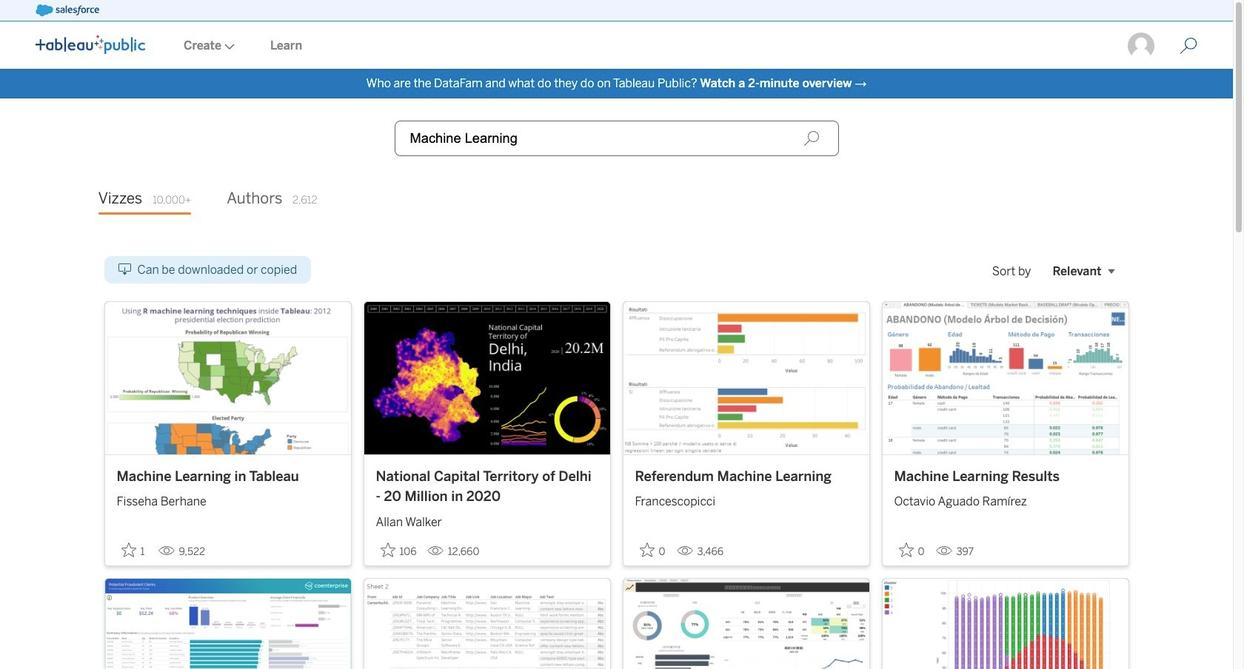 Task type: describe. For each thing, give the bounding box(es) containing it.
add favorite image
[[640, 543, 654, 558]]

1 add favorite button from the left
[[117, 538, 152, 563]]

tara.schultz image
[[1127, 31, 1156, 61]]

salesforce logo image
[[36, 4, 99, 16]]

3 add favorite button from the left
[[635, 538, 671, 563]]



Task type: locate. For each thing, give the bounding box(es) containing it.
2 add favorite button from the left
[[376, 538, 421, 563]]

add favorite image
[[121, 543, 136, 558], [380, 543, 395, 558], [899, 543, 914, 558]]

create image
[[221, 44, 235, 50]]

Add Favorite button
[[117, 538, 152, 563], [376, 538, 421, 563], [635, 538, 671, 563], [894, 538, 930, 563]]

add favorite image for first add favorite button from the right
[[899, 543, 914, 558]]

1 horizontal spatial add favorite image
[[380, 543, 395, 558]]

go to search image
[[1162, 37, 1216, 55]]

4 add favorite button from the left
[[894, 538, 930, 563]]

0 horizontal spatial add favorite image
[[121, 543, 136, 558]]

add favorite image for 2nd add favorite button from the left
[[380, 543, 395, 558]]

workbook thumbnail image
[[105, 302, 351, 455], [364, 302, 610, 455], [623, 302, 869, 455], [883, 302, 1129, 455], [105, 579, 351, 670], [364, 579, 610, 670], [623, 579, 869, 670], [883, 579, 1129, 670]]

3 add favorite image from the left
[[899, 543, 914, 558]]

2 horizontal spatial add favorite image
[[899, 543, 914, 558]]

1 add favorite image from the left
[[121, 543, 136, 558]]

2 add favorite image from the left
[[380, 543, 395, 558]]

add favorite image for 4th add favorite button from the right
[[121, 543, 136, 558]]

logo image
[[36, 35, 145, 54]]

search image
[[803, 130, 820, 147]]

Search input field
[[394, 121, 839, 156]]



Task type: vqa. For each thing, say whether or not it's contained in the screenshot.
the workbook thumbnail associated with 2nd the Add Favorite button from right
no



